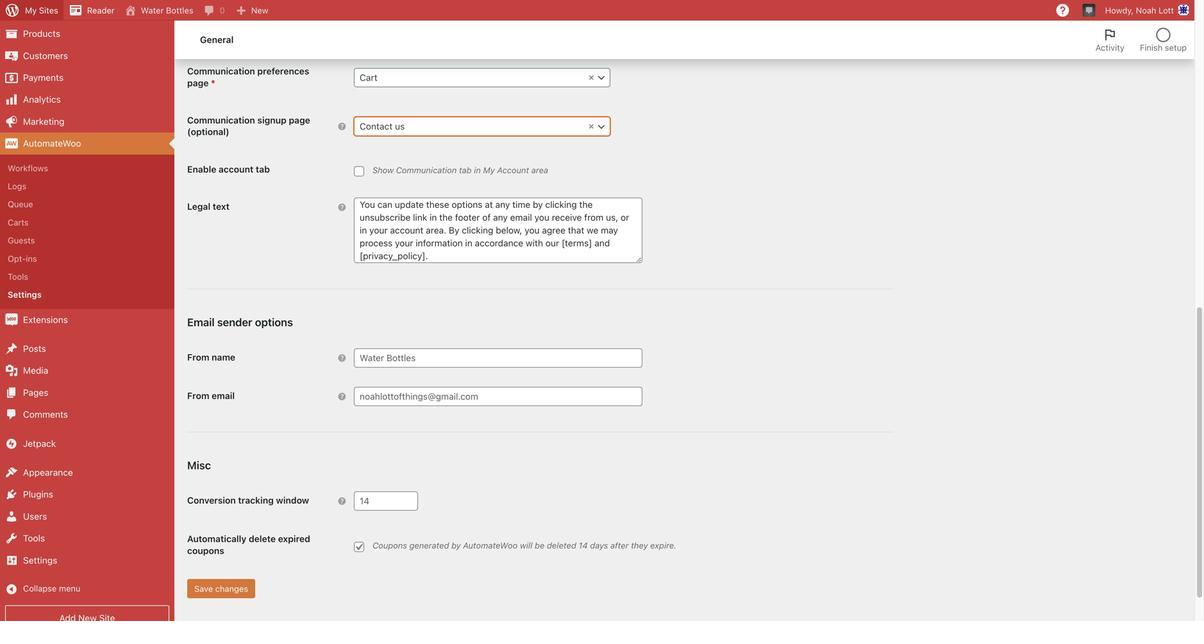 Task type: describe. For each thing, give the bounding box(es) containing it.
account
[[497, 165, 529, 175]]

deleted
[[547, 541, 577, 550]]

× for cart
[[589, 71, 595, 82]]

signup inside . to set up a signup page use the shortcode
[[206, 33, 232, 43]]

1 horizontal spatial in
[[474, 165, 481, 175]]

cart
[[360, 72, 378, 83]]

appearance
[[23, 467, 73, 478]]

2 settings link from the top
[[0, 549, 175, 571]]

enable account tab
[[187, 164, 270, 174]]

be
[[535, 541, 545, 550]]

opt-ins
[[8, 254, 37, 263]]

1 vertical spatial tools
[[23, 533, 45, 544]]

noah
[[1137, 5, 1157, 15]]

finish setup
[[1141, 43, 1188, 52]]

posts
[[23, 343, 46, 354]]

notification image
[[1085, 4, 1095, 15]]

products link
[[0, 23, 175, 45]]

finish
[[1141, 43, 1163, 52]]

to
[[861, 21, 871, 30]]

0 vertical spatial settings
[[8, 290, 42, 299]]

is
[[337, 21, 343, 30]]

preferences inside communication preferences page
[[258, 66, 310, 76]]

comments
[[23, 409, 68, 420]]

they
[[631, 541, 648, 550]]

show
[[373, 165, 394, 175]]

from name
[[187, 352, 236, 363]]

contain
[[581, 21, 610, 30]]

communication preferences page
[[187, 66, 310, 88]]

expired
[[278, 534, 310, 544]]

queue link
[[0, 195, 175, 213]]

analytics
[[23, 94, 61, 105]]

delete
[[249, 534, 276, 544]]

media
[[23, 365, 48, 376]]

users link
[[0, 506, 175, 527]]

Legal text text field
[[354, 198, 643, 263]]

1 vertical spatial settings
[[23, 555, 57, 565]]

workflows.
[[508, 21, 550, 30]]

(optional)
[[187, 127, 230, 137]]

jetpack link
[[0, 433, 175, 455]]

carts link
[[0, 213, 175, 231]]

plugins link
[[0, 484, 175, 506]]

queue
[[8, 199, 33, 209]]

communication for communication signup page (optional)
[[187, 115, 255, 125]]

the inside . to set up a signup page use the shortcode
[[272, 33, 285, 43]]

automatically
[[187, 534, 247, 544]]

lott
[[1159, 5, 1175, 15]]

conversion tracking window
[[187, 495, 309, 506]]

Enable account tab checkbox
[[354, 166, 364, 177]]

coupons
[[373, 541, 407, 550]]

ins
[[26, 254, 37, 263]]

× for contact us
[[589, 120, 595, 131]]

pages link
[[0, 382, 175, 404]]

.
[[857, 21, 859, 30]]

will
[[520, 541, 533, 550]]

area
[[532, 165, 549, 175]]

products
[[23, 28, 60, 39]]

marketing link
[[0, 111, 175, 133]]

legal
[[187, 201, 211, 212]]

reader link
[[63, 0, 120, 21]]

in inside "the communication preferences page is where customers can opt-in or opt-out of workflows. it must contain the shortcode [automatewoo_communication_preferences]"
[[447, 21, 454, 30]]

collapse menu
[[23, 584, 81, 593]]

tracking
[[238, 495, 274, 506]]

[automatewoo_communication_preferences]
[[673, 21, 853, 31]]

water bottles link
[[120, 0, 199, 21]]

guests
[[8, 236, 35, 245]]

the communication preferences page is where customers can opt-in or opt-out of workflows. it must contain the shortcode [automatewoo_communication_preferences]
[[187, 21, 853, 31]]

can
[[414, 21, 428, 30]]

orders link
[[0, 1, 175, 23]]

analytics link
[[0, 89, 175, 111]]

customers
[[371, 21, 412, 30]]

Automatically delete expired coupons checkbox
[[354, 542, 364, 552]]

customers
[[23, 50, 68, 61]]

water
[[141, 5, 164, 15]]

activity button
[[1089, 21, 1133, 59]]

window
[[276, 495, 309, 506]]

signup inside communication signup page (optional)
[[258, 115, 287, 125]]

coupons
[[187, 545, 224, 556]]

marketing
[[23, 116, 64, 127]]

new link
[[230, 0, 274, 21]]

. to set up a signup page use the shortcode
[[187, 21, 885, 43]]

pages
[[23, 387, 48, 398]]

us
[[395, 121, 405, 132]]

from email
[[187, 391, 235, 401]]

From name text field
[[354, 348, 643, 368]]

where
[[345, 21, 369, 30]]



Task type: vqa. For each thing, say whether or not it's contained in the screenshot.
where
yes



Task type: locate. For each thing, give the bounding box(es) containing it.
0 vertical spatial signup
[[206, 33, 232, 43]]

water bottles
[[141, 5, 194, 15]]

howdy, noah lott
[[1106, 5, 1175, 15]]

1 vertical spatial shortcode
[[287, 33, 327, 43]]

show communication tab in my account area
[[373, 165, 549, 175]]

1 vertical spatial my
[[483, 165, 495, 175]]

up
[[187, 33, 197, 43]]

0 vertical spatial ×
[[589, 71, 595, 82]]

1 vertical spatial ×
[[589, 120, 595, 131]]

setup
[[1166, 43, 1188, 52]]

0 horizontal spatial signup
[[206, 33, 232, 43]]

settings link up the collapse menu dropdown button
[[0, 549, 175, 571]]

2 vertical spatial communication
[[396, 165, 457, 175]]

the right contain
[[612, 21, 625, 30]]

collapse
[[23, 584, 57, 593]]

preferences inside "the communication preferences page is where customers can opt-in or opt-out of workflows. it must contain the shortcode [automatewoo_communication_preferences]"
[[266, 21, 313, 30]]

email
[[187, 316, 215, 329]]

1 vertical spatial in
[[474, 165, 481, 175]]

preferences
[[266, 21, 313, 30], [258, 66, 310, 76]]

None text field
[[355, 68, 610, 87], [355, 117, 610, 136], [355, 68, 610, 87], [355, 117, 610, 136]]

0 vertical spatial my
[[25, 5, 37, 15]]

1 vertical spatial the
[[272, 33, 285, 43]]

in left account
[[474, 165, 481, 175]]

use
[[256, 33, 270, 43]]

signup down communication preferences page
[[258, 115, 287, 125]]

1 × from the top
[[589, 71, 595, 82]]

media link
[[0, 360, 175, 382]]

or
[[456, 21, 464, 30]]

menu
[[59, 584, 81, 593]]

1 horizontal spatial opt-
[[467, 21, 483, 30]]

account
[[219, 164, 254, 174]]

1 from from the top
[[187, 352, 210, 363]]

legal text
[[187, 201, 230, 212]]

settings up extensions
[[8, 290, 42, 299]]

page
[[315, 21, 334, 30], [235, 33, 254, 43], [187, 78, 209, 88], [289, 115, 310, 125]]

opt- right or
[[467, 21, 483, 30]]

1 horizontal spatial signup
[[258, 115, 287, 125]]

email
[[212, 391, 235, 401]]

conversion
[[187, 495, 236, 506]]

bottles
[[166, 5, 194, 15]]

0 vertical spatial shortcode
[[627, 21, 667, 30]]

automatewoo right by
[[463, 541, 518, 550]]

1 vertical spatial tools link
[[0, 527, 175, 549]]

0 horizontal spatial tab
[[256, 164, 270, 174]]

howdy,
[[1106, 5, 1134, 15]]

0 vertical spatial preferences
[[266, 21, 313, 30]]

2 × from the top
[[589, 120, 595, 131]]

1 horizontal spatial the
[[612, 21, 625, 30]]

customers link
[[0, 45, 175, 67]]

tab right the account
[[256, 164, 270, 174]]

2 tools link from the top
[[0, 527, 175, 549]]

tab list containing activity
[[1089, 21, 1195, 59]]

tools down the users
[[23, 533, 45, 544]]

2 opt- from the left
[[467, 21, 483, 30]]

0 horizontal spatial automatewoo
[[23, 138, 81, 149]]

orders
[[23, 6, 51, 17]]

from left name
[[187, 352, 210, 363]]

after
[[611, 541, 629, 550]]

1 vertical spatial automatewoo
[[463, 541, 518, 550]]

from for from email
[[187, 391, 210, 401]]

opt-
[[8, 254, 26, 263]]

1 horizontal spatial automatewoo
[[463, 541, 518, 550]]

automatewoo down marketing
[[23, 138, 81, 149]]

activity
[[1096, 43, 1125, 52]]

shortcode inside . to set up a signup page use the shortcode
[[287, 33, 327, 43]]

appearance link
[[0, 462, 175, 484]]

out
[[483, 21, 496, 30]]

shortcode
[[627, 21, 667, 30], [287, 33, 327, 43]]

0 vertical spatial the
[[612, 21, 625, 30]]

tab for account
[[256, 164, 270, 174]]

0 vertical spatial in
[[447, 21, 454, 30]]

1 vertical spatial signup
[[258, 115, 287, 125]]

logs link
[[0, 177, 175, 195]]

tools down opt-
[[8, 272, 28, 281]]

tools
[[8, 272, 28, 281], [23, 533, 45, 544]]

from for from name
[[187, 352, 210, 363]]

0 link
[[199, 0, 230, 21]]

0 vertical spatial automatewoo
[[23, 138, 81, 149]]

toolbar navigation
[[0, 0, 1195, 23]]

0 vertical spatial from
[[187, 352, 210, 363]]

1 vertical spatial preferences
[[258, 66, 310, 76]]

1 vertical spatial communication
[[187, 115, 255, 125]]

1 horizontal spatial tab
[[459, 165, 472, 175]]

the inside "the communication preferences page is where customers can opt-in or opt-out of workflows. it must contain the shortcode [automatewoo_communication_preferences]"
[[612, 21, 625, 30]]

1 horizontal spatial shortcode
[[627, 21, 667, 30]]

tab for communication
[[459, 165, 472, 175]]

settings link
[[0, 286, 175, 304], [0, 549, 175, 571]]

in left or
[[447, 21, 454, 30]]

0 horizontal spatial shortcode
[[287, 33, 327, 43]]

settings link up the extensions link
[[0, 286, 175, 304]]

preferences up use on the left of the page
[[266, 21, 313, 30]]

page inside . to set up a signup page use the shortcode
[[235, 33, 254, 43]]

page inside communication preferences page
[[187, 78, 209, 88]]

expire.
[[651, 541, 677, 550]]

collapse menu button
[[0, 578, 175, 600]]

tab
[[256, 164, 270, 174], [459, 165, 472, 175]]

None field
[[354, 68, 611, 87], [354, 117, 611, 136], [354, 68, 611, 87], [354, 117, 611, 136]]

users
[[23, 511, 47, 522]]

communication up (optional)
[[187, 115, 255, 125]]

shortcode inside "the communication preferences page is where customers can opt-in or opt-out of workflows. it must contain the shortcode [automatewoo_communication_preferences]"
[[627, 21, 667, 30]]

from
[[187, 352, 210, 363], [187, 391, 210, 401]]

None submit
[[187, 579, 255, 598]]

shortcode right contain
[[627, 21, 667, 30]]

the right use on the left of the page
[[272, 33, 285, 43]]

a
[[200, 33, 204, 43]]

it
[[552, 21, 557, 30]]

opt-ins link
[[0, 249, 175, 268]]

0 horizontal spatial in
[[447, 21, 454, 30]]

my inside the toolbar "navigation"
[[25, 5, 37, 15]]

Conversion tracking window number field
[[354, 492, 418, 511]]

options
[[255, 316, 293, 329]]

set
[[873, 21, 885, 30]]

extensions
[[23, 314, 68, 325]]

tools link down plugins link
[[0, 527, 175, 549]]

generated
[[410, 541, 449, 550]]

payments
[[23, 72, 64, 83]]

days
[[590, 541, 609, 550]]

0 vertical spatial tools
[[8, 272, 28, 281]]

signup
[[206, 33, 232, 43], [258, 115, 287, 125]]

payments link
[[0, 67, 175, 89]]

communication inside communication signup page (optional)
[[187, 115, 255, 125]]

new
[[251, 5, 269, 15]]

0 vertical spatial tools link
[[0, 268, 175, 286]]

in
[[447, 21, 454, 30], [474, 165, 481, 175]]

contact us
[[360, 121, 405, 132]]

tab left account
[[459, 165, 472, 175]]

my left the sites
[[25, 5, 37, 15]]

opt- right can
[[431, 21, 447, 30]]

page inside communication signup page (optional)
[[289, 115, 310, 125]]

carts
[[8, 217, 29, 227]]

communication inside communication preferences page
[[187, 66, 255, 76]]

14
[[579, 541, 588, 550]]

2 from from the top
[[187, 391, 210, 401]]

0 vertical spatial communication
[[187, 66, 255, 76]]

automatewoo inside automatewoo link
[[23, 138, 81, 149]]

0 horizontal spatial the
[[272, 33, 285, 43]]

contact
[[360, 121, 393, 132]]

name
[[212, 352, 236, 363]]

From email text field
[[354, 387, 643, 406]]

0 horizontal spatial opt-
[[431, 21, 447, 30]]

communication down general at the top left
[[187, 66, 255, 76]]

settings up collapse
[[23, 555, 57, 565]]

finish setup button
[[1133, 21, 1195, 59]]

preferences down use on the left of the page
[[258, 66, 310, 76]]

0
[[220, 5, 225, 15]]

shortcode right use on the left of the page
[[287, 33, 327, 43]]

1 vertical spatial from
[[187, 391, 210, 401]]

extensions link
[[0, 309, 175, 331]]

communication for communication preferences page
[[187, 66, 255, 76]]

sites
[[39, 5, 58, 15]]

1 opt- from the left
[[431, 21, 447, 30]]

misc
[[187, 459, 211, 472]]

my sites link
[[0, 0, 63, 21]]

tab list
[[1089, 21, 1195, 59]]

1 tools link from the top
[[0, 268, 175, 286]]

1 vertical spatial settings link
[[0, 549, 175, 571]]

must
[[560, 21, 579, 30]]

my left account
[[483, 165, 495, 175]]

the
[[187, 21, 202, 30]]

workflows link
[[0, 159, 175, 177]]

tools link down guests link
[[0, 268, 175, 286]]

1 settings link from the top
[[0, 286, 175, 304]]

communication right show
[[396, 165, 457, 175]]

1 horizontal spatial my
[[483, 165, 495, 175]]

general
[[200, 34, 234, 45]]

0 horizontal spatial my
[[25, 5, 37, 15]]

from left email
[[187, 391, 210, 401]]

of
[[498, 21, 506, 30]]

signup right a
[[206, 33, 232, 43]]

communication signup page (optional)
[[187, 115, 310, 137]]

enable
[[187, 164, 216, 174]]

by
[[452, 541, 461, 550]]

page inside "the communication preferences page is where customers can opt-in or opt-out of workflows. it must contain the shortcode [automatewoo_communication_preferences]"
[[315, 21, 334, 30]]

0 vertical spatial settings link
[[0, 286, 175, 304]]



